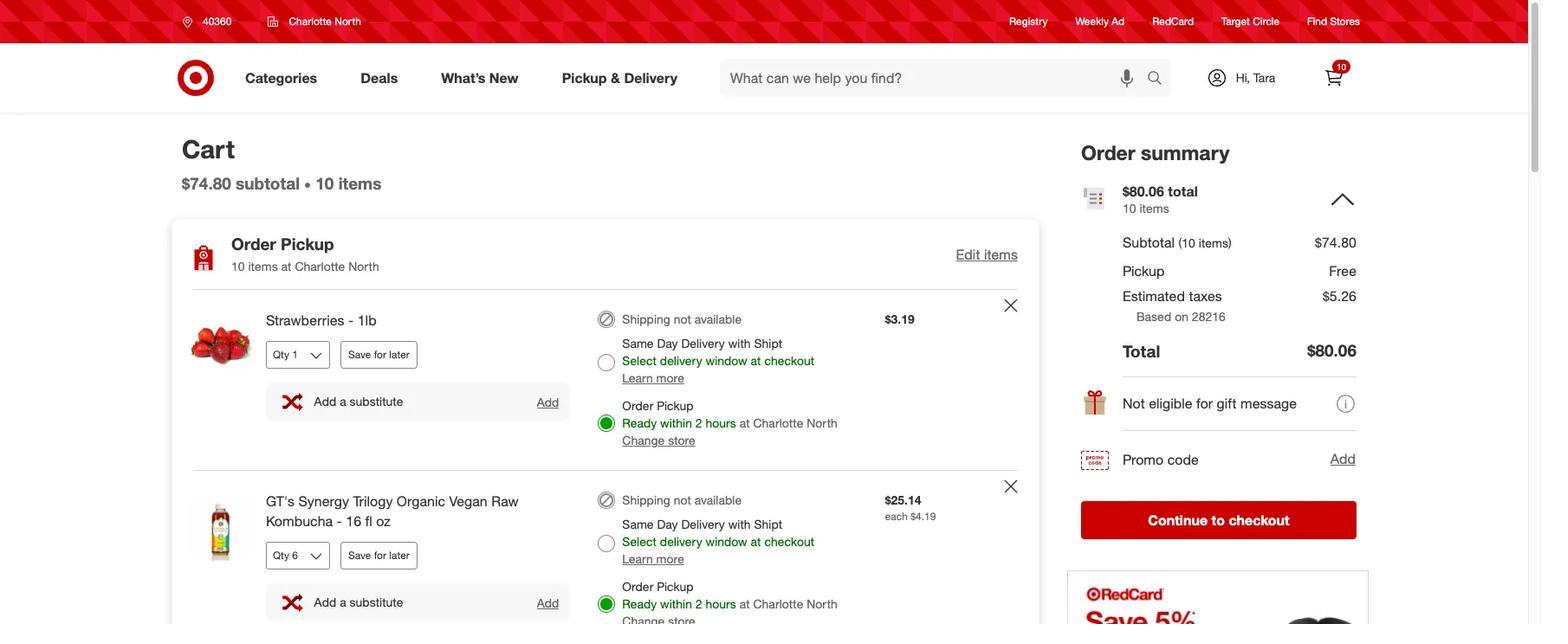 Task type: locate. For each thing, give the bounding box(es) containing it.
find stores
[[1307, 15, 1360, 28]]

order for order pickup ready within 2 hours at charlotte north change store
[[622, 399, 653, 413]]

same day delivery with shipt select delivery window at checkout learn more for gt's synergy trilogy organic vegan raw kombucha - 16 fl oz
[[622, 517, 814, 567]]

0 horizontal spatial -
[[337, 513, 342, 530]]

1 vertical spatial 2
[[695, 597, 702, 612]]

2 vertical spatial add button
[[536, 595, 560, 611]]

store
[[668, 433, 695, 448]]

0 vertical spatial save for later
[[348, 348, 410, 361]]

2 add a substitute from the top
[[314, 595, 403, 610]]

order
[[1081, 140, 1135, 165], [231, 234, 276, 254], [622, 399, 653, 413], [622, 580, 653, 594]]

2 a from the top
[[340, 595, 346, 610]]

1 not from the top
[[674, 312, 691, 327]]

1 vertical spatial learn more button
[[622, 551, 684, 568]]

not for gt's synergy trilogy organic vegan raw kombucha - 16 fl oz
[[674, 493, 691, 508]]

learn more button up order pickup
[[622, 551, 684, 568]]

with up ready within 2 hours at charlotte north
[[728, 517, 751, 532]]

change
[[622, 433, 665, 448]]

pickup up store
[[657, 399, 694, 413]]

message
[[1241, 395, 1297, 413]]

0 horizontal spatial $80.06
[[1123, 183, 1164, 200]]

0 vertical spatial add a substitute
[[314, 394, 403, 409]]

0 vertical spatial cart item ready to fulfill group
[[172, 290, 1039, 470]]

1 vertical spatial hours
[[706, 597, 736, 612]]

cart item ready to fulfill group
[[172, 290, 1039, 470], [172, 471, 1039, 625]]

learn up order pickup
[[622, 552, 653, 567]]

delivery up order pickup
[[681, 517, 725, 532]]

0 vertical spatial delivery
[[660, 354, 702, 368]]

same day delivery with shipt select delivery window at checkout learn more up ready within 2 hours at charlotte north
[[622, 517, 814, 567]]

2 with from the top
[[728, 517, 751, 532]]

checkout up ready within 2 hours at charlotte north
[[764, 535, 814, 549]]

2 vertical spatial delivery
[[681, 517, 725, 532]]

save for later down 1lb
[[348, 348, 410, 361]]

order pickup ready within 2 hours at charlotte north change store
[[622, 399, 838, 448]]

1 vertical spatial later
[[389, 549, 410, 562]]

0 vertical spatial shipping
[[622, 312, 670, 327]]

more for strawberries - 1lb
[[656, 371, 684, 386]]

estimated taxes
[[1123, 287, 1222, 305]]

code
[[1167, 451, 1199, 468]]

1 vertical spatial $74.80
[[1315, 234, 1357, 252]]

2 later from the top
[[389, 549, 410, 562]]

save for later button down oz
[[340, 542, 417, 570]]

1 save for later from the top
[[348, 348, 410, 361]]

1 vertical spatial delivery
[[660, 535, 702, 549]]

subtotal (10 items)
[[1123, 234, 1232, 252]]

delivery up order pickup ready within 2 hours at charlotte north change store
[[660, 354, 702, 368]]

0 vertical spatial day
[[657, 336, 678, 351]]

$74.80 up the free
[[1315, 234, 1357, 252]]

1 vertical spatial delivery
[[681, 336, 725, 351]]

1 vertical spatial day
[[657, 517, 678, 532]]

0 vertical spatial later
[[389, 348, 410, 361]]

checkout up order pickup ready within 2 hours at charlotte north change store
[[764, 354, 814, 368]]

2 window from the top
[[706, 535, 747, 549]]

1 vertical spatial shipping not available
[[622, 493, 742, 508]]

2 delivery from the top
[[660, 535, 702, 549]]

delivery
[[660, 354, 702, 368], [660, 535, 702, 549]]

1 same day delivery with shipt select delivery window at checkout learn more from the top
[[622, 336, 814, 386]]

window
[[706, 354, 747, 368], [706, 535, 747, 549]]

order inside order pickup 10 items at charlotte north
[[231, 234, 276, 254]]

items inside dropdown button
[[984, 246, 1018, 263]]

2 learn more button from the top
[[622, 551, 684, 568]]

same
[[622, 336, 654, 351], [622, 517, 654, 532]]

$74.80 subtotal
[[182, 173, 300, 193]]

1 hours from the top
[[706, 416, 736, 431]]

learn more button
[[622, 370, 684, 387], [622, 551, 684, 568]]

0 vertical spatial 2
[[695, 416, 702, 431]]

2 not from the top
[[674, 493, 691, 508]]

$25.14
[[885, 493, 921, 508]]

charlotte
[[289, 15, 332, 28], [295, 259, 345, 274], [753, 416, 803, 431], [753, 597, 803, 612]]

pickup inside order pickup 10 items at charlotte north
[[281, 234, 334, 254]]

add button
[[536, 394, 560, 410], [1329, 449, 1357, 470], [536, 595, 560, 611]]

add a substitute
[[314, 394, 403, 409], [314, 595, 403, 610]]

0 vertical spatial not
[[674, 312, 691, 327]]

learn up change
[[622, 371, 653, 386]]

select up order pickup
[[622, 535, 657, 549]]

1 vertical spatial with
[[728, 517, 751, 532]]

at inside order pickup 10 items at charlotte north
[[281, 259, 292, 274]]

day for gt's synergy trilogy organic vegan raw kombucha - 16 fl oz
[[657, 517, 678, 532]]

0 vertical spatial save
[[348, 348, 371, 361]]

tara
[[1253, 70, 1275, 85]]

pickup for order pickup ready within 2 hours at charlotte north change store
[[657, 399, 694, 413]]

save down 1lb
[[348, 348, 371, 361]]

oz
[[376, 513, 391, 530]]

hi, tara
[[1236, 70, 1275, 85]]

window up order pickup ready within 2 hours at charlotte north change store
[[706, 354, 747, 368]]

0 vertical spatial with
[[728, 336, 751, 351]]

2 select from the top
[[622, 535, 657, 549]]

gt's
[[266, 493, 295, 510]]

2 shipping from the top
[[622, 493, 670, 508]]

0 vertical spatial available
[[695, 312, 742, 327]]

more up order pickup
[[656, 552, 684, 567]]

for left the gift in the bottom right of the page
[[1196, 395, 1213, 413]]

1 vertical spatial within
[[660, 597, 692, 612]]

$80.06 down $5.26
[[1307, 341, 1357, 361]]

continue to checkout button
[[1081, 501, 1357, 539]]

shipping for strawberries - 1lb
[[622, 312, 670, 327]]

add a substitute down 1lb
[[314, 394, 403, 409]]

0 vertical spatial ready
[[622, 416, 657, 431]]

0 vertical spatial shipt
[[754, 336, 782, 351]]

1 learn from the top
[[622, 371, 653, 386]]

checkout for strawberries - 1lb
[[764, 354, 814, 368]]

What can we help you find? suggestions appear below search field
[[720, 59, 1151, 97]]

subtotal
[[1123, 234, 1175, 252]]

hours
[[706, 416, 736, 431], [706, 597, 736, 612]]

40360
[[203, 15, 232, 28]]

north inside order pickup 10 items at charlotte north
[[348, 259, 379, 274]]

0 vertical spatial checkout
[[764, 354, 814, 368]]

more up store
[[656, 371, 684, 386]]

registry
[[1009, 15, 1048, 28]]

within up store
[[660, 416, 692, 431]]

pickup inside order pickup ready within 2 hours at charlotte north change store
[[657, 399, 694, 413]]

1 ready from the top
[[622, 416, 657, 431]]

10 up strawberries - 1lb image
[[231, 259, 245, 274]]

learn more button for gt's synergy trilogy organic vegan raw kombucha - 16 fl oz
[[622, 551, 684, 568]]

fl
[[365, 513, 372, 530]]

continue
[[1148, 512, 1208, 529]]

1 vertical spatial save
[[348, 549, 371, 562]]

1 vertical spatial $80.06
[[1307, 341, 1357, 361]]

2 shipping not available from the top
[[622, 493, 742, 508]]

1 save from the top
[[348, 348, 371, 361]]

hours inside order pickup ready within 2 hours at charlotte north change store
[[706, 416, 736, 431]]

2 available from the top
[[695, 493, 742, 508]]

10 up subtotal
[[1123, 201, 1136, 215]]

a down 16
[[340, 595, 346, 610]]

save for 1lb
[[348, 348, 371, 361]]

16
[[346, 513, 361, 530]]

shipt for strawberries - 1lb
[[754, 336, 782, 351]]

1 shipping from the top
[[622, 312, 670, 327]]

ready up change
[[622, 416, 657, 431]]

1 later from the top
[[389, 348, 410, 361]]

-
[[348, 312, 354, 329], [337, 513, 342, 530]]

$80.06 inside $80.06 total 10 items
[[1123, 183, 1164, 200]]

1 vertical spatial save for later
[[348, 549, 410, 562]]

0 horizontal spatial $74.80
[[182, 173, 231, 193]]

1 vertical spatial not
[[674, 493, 691, 508]]

1 vertical spatial -
[[337, 513, 342, 530]]

a down strawberries - 1lb
[[340, 394, 346, 409]]

ready
[[622, 416, 657, 431], [622, 597, 657, 612]]

1 cart item ready to fulfill group from the top
[[172, 290, 1039, 470]]

checkout for gt's synergy trilogy organic vegan raw kombucha - 16 fl oz
[[764, 535, 814, 549]]

pickup up ready within 2 hours at charlotte north
[[657, 580, 694, 594]]

order pickup
[[622, 580, 694, 594]]

for
[[374, 348, 386, 361], [1196, 395, 1213, 413], [374, 549, 386, 562]]

$80.06
[[1123, 183, 1164, 200], [1307, 341, 1357, 361]]

2 substitute from the top
[[350, 595, 403, 610]]

0 vertical spatial -
[[348, 312, 354, 329]]

0 vertical spatial within
[[660, 416, 692, 431]]

1 vertical spatial substitute
[[350, 595, 403, 610]]

1 a from the top
[[340, 394, 346, 409]]

0 vertical spatial save for later button
[[340, 341, 417, 369]]

1 vertical spatial a
[[340, 595, 346, 610]]

items
[[338, 173, 381, 193], [1140, 201, 1169, 215], [984, 246, 1018, 263], [248, 259, 278, 274]]

1 day from the top
[[657, 336, 678, 351]]

learn more button up change store button
[[622, 370, 684, 387]]

1 vertical spatial cart item ready to fulfill group
[[172, 471, 1039, 625]]

delivery for gt's synergy trilogy organic vegan raw kombucha - 16 fl oz
[[660, 535, 702, 549]]

0 vertical spatial learn
[[622, 371, 653, 386]]

$74.80
[[182, 173, 231, 193], [1315, 234, 1357, 252]]

within down order pickup
[[660, 597, 692, 612]]

substitute down oz
[[350, 595, 403, 610]]

0 vertical spatial shipping not available
[[622, 312, 742, 327]]

1 horizontal spatial -
[[348, 312, 354, 329]]

2 same day delivery with shipt select delivery window at checkout learn more from the top
[[622, 517, 814, 567]]

1lb
[[358, 312, 377, 329]]

(10
[[1179, 236, 1195, 251]]

1 shipt from the top
[[754, 336, 782, 351]]

0 vertical spatial substitute
[[350, 394, 403, 409]]

1 shipping not available from the top
[[622, 312, 742, 327]]

delivery up order pickup ready within 2 hours at charlotte north change store
[[681, 336, 725, 351]]

add a substitute down 16
[[314, 595, 403, 610]]

0 vertical spatial same day delivery with shipt select delivery window at checkout learn more
[[622, 336, 814, 386]]

1 vertical spatial checkout
[[1229, 512, 1290, 529]]

1 same from the top
[[622, 336, 654, 351]]

later down the strawberries - 1lb "link"
[[389, 348, 410, 361]]

save
[[348, 348, 371, 361], [348, 549, 371, 562]]

None radio
[[598, 311, 615, 328], [598, 492, 615, 509], [598, 311, 615, 328], [598, 492, 615, 509]]

deals
[[361, 69, 398, 86]]

1 save for later button from the top
[[340, 341, 417, 369]]

save for later down oz
[[348, 549, 410, 562]]

1 delivery from the top
[[660, 354, 702, 368]]

1 substitute from the top
[[350, 394, 403, 409]]

cart item ready to fulfill group containing strawberries - 1lb
[[172, 290, 1039, 470]]

None radio
[[598, 354, 615, 372], [598, 535, 615, 553], [598, 354, 615, 372], [598, 535, 615, 553]]

1 vertical spatial available
[[695, 493, 742, 508]]

1 vertical spatial select
[[622, 535, 657, 549]]

0 vertical spatial $80.06
[[1123, 183, 1164, 200]]

1 vertical spatial window
[[706, 535, 747, 549]]

1 vertical spatial shipping
[[622, 493, 670, 508]]

learn
[[622, 371, 653, 386], [622, 552, 653, 567]]

for down 1lb
[[374, 348, 386, 361]]

within
[[660, 416, 692, 431], [660, 597, 692, 612]]

$3.19
[[885, 312, 915, 327]]

save for later button down 1lb
[[340, 341, 417, 369]]

same day delivery with shipt select delivery window at checkout learn more
[[622, 336, 814, 386], [622, 517, 814, 567]]

1 more from the top
[[656, 371, 684, 386]]

available for strawberries - 1lb
[[695, 312, 742, 327]]

not
[[1123, 395, 1145, 413]]

1 horizontal spatial $74.80
[[1315, 234, 1357, 252]]

shipping not available for strawberries - 1lb
[[622, 312, 742, 327]]

same for gt's synergy trilogy organic vegan raw kombucha - 16 fl oz
[[622, 517, 654, 532]]

with up order pickup ready within 2 hours at charlotte north change store
[[728, 336, 751, 351]]

order inside order pickup ready within 2 hours at charlotte north change store
[[622, 399, 653, 413]]

1 with from the top
[[728, 336, 751, 351]]

a
[[340, 394, 346, 409], [340, 595, 346, 610]]

1 vertical spatial more
[[656, 552, 684, 567]]

- inside the gt's synergy trilogy organic vegan raw kombucha - 16 fl oz
[[337, 513, 342, 530]]

2 cart item ready to fulfill group from the top
[[172, 471, 1039, 625]]

0 vertical spatial learn more button
[[622, 370, 684, 387]]

1 vertical spatial add a substitute
[[314, 595, 403, 610]]

items)
[[1199, 236, 1232, 251]]

day
[[657, 336, 678, 351], [657, 517, 678, 532]]

$80.06 for $80.06 total 10 items
[[1123, 183, 1164, 200]]

delivery right &
[[624, 69, 677, 86]]

0 vertical spatial hours
[[706, 416, 736, 431]]

2
[[695, 416, 702, 431], [695, 597, 702, 612]]

10
[[1337, 62, 1346, 72], [316, 173, 334, 193], [1123, 201, 1136, 215], [231, 259, 245, 274]]

1 window from the top
[[706, 354, 747, 368]]

2 shipt from the top
[[754, 517, 782, 532]]

1 vertical spatial add button
[[1329, 449, 1357, 470]]

delivery for strawberries - 1lb
[[660, 354, 702, 368]]

0 vertical spatial window
[[706, 354, 747, 368]]

2 within from the top
[[660, 597, 692, 612]]

substitute down 1lb
[[350, 394, 403, 409]]

save for later for trilogy
[[348, 549, 410, 562]]

save for later
[[348, 348, 410, 361], [348, 549, 410, 562]]

2 more from the top
[[656, 552, 684, 567]]

checkout right 'to'
[[1229, 512, 1290, 529]]

- left 16
[[337, 513, 342, 530]]

2 save from the top
[[348, 549, 371, 562]]

Store pickup radio
[[598, 415, 615, 432]]

0 vertical spatial a
[[340, 394, 346, 409]]

1 vertical spatial same day delivery with shipt select delivery window at checkout learn more
[[622, 517, 814, 567]]

1 within from the top
[[660, 416, 692, 431]]

2 save for later from the top
[[348, 549, 410, 562]]

substitute
[[350, 394, 403, 409], [350, 595, 403, 610]]

checkout inside button
[[1229, 512, 1290, 529]]

for down oz
[[374, 549, 386, 562]]

window up ready within 2 hours at charlotte north
[[706, 535, 747, 549]]

select up change
[[622, 354, 657, 368]]

available
[[695, 312, 742, 327], [695, 493, 742, 508]]

pickup left &
[[562, 69, 607, 86]]

1 available from the top
[[695, 312, 742, 327]]

1 vertical spatial ready
[[622, 597, 657, 612]]

0 vertical spatial select
[[622, 354, 657, 368]]

$74.80 for $74.80
[[1315, 234, 1357, 252]]

pickup for order pickup
[[657, 580, 694, 594]]

same day delivery with shipt select delivery window at checkout learn more up order pickup ready within 2 hours at charlotte north change store
[[622, 336, 814, 386]]

order for order summary
[[1081, 140, 1135, 165]]

save down 16
[[348, 549, 371, 562]]

with
[[728, 336, 751, 351], [728, 517, 751, 532]]

more
[[656, 371, 684, 386], [656, 552, 684, 567]]

order pickup 10 items at charlotte north
[[231, 234, 379, 274]]

0 vertical spatial same
[[622, 336, 654, 351]]

$74.80 down cart at the top of the page
[[182, 173, 231, 193]]

strawberries
[[266, 312, 344, 329]]

1 horizontal spatial $80.06
[[1307, 341, 1357, 361]]

1 2 from the top
[[695, 416, 702, 431]]

1 vertical spatial shipt
[[754, 517, 782, 532]]

at
[[281, 259, 292, 274], [751, 354, 761, 368], [739, 416, 750, 431], [751, 535, 761, 549], [739, 597, 750, 612]]

1 vertical spatial learn
[[622, 552, 653, 567]]

window for strawberries - 1lb
[[706, 354, 747, 368]]

save for later button
[[340, 341, 417, 369], [340, 542, 417, 570]]

categories link
[[230, 59, 339, 97]]

1 learn more button from the top
[[622, 370, 684, 387]]

2 vertical spatial checkout
[[764, 535, 814, 549]]

- inside "link"
[[348, 312, 354, 329]]

2 day from the top
[[657, 517, 678, 532]]

later down oz
[[389, 549, 410, 562]]

2 inside order pickup ready within 2 hours at charlotte north change store
[[695, 416, 702, 431]]

1 select from the top
[[622, 354, 657, 368]]

- left 1lb
[[348, 312, 354, 329]]

0 vertical spatial for
[[374, 348, 386, 361]]

add
[[314, 394, 336, 409], [537, 395, 559, 410], [1330, 451, 1356, 468], [314, 595, 336, 610], [537, 596, 559, 610]]

0 vertical spatial more
[[656, 371, 684, 386]]

total
[[1168, 183, 1198, 200]]

later
[[389, 348, 410, 361], [389, 549, 410, 562]]

$80.06 left total
[[1123, 183, 1164, 200]]

0 vertical spatial $74.80
[[182, 173, 231, 193]]

2 vertical spatial for
[[374, 549, 386, 562]]

0 vertical spatial add button
[[536, 394, 560, 410]]

2 same from the top
[[622, 517, 654, 532]]

later for 1lb
[[389, 348, 410, 361]]

2 save for later button from the top
[[340, 542, 417, 570]]

pickup down subtotal
[[281, 234, 334, 254]]

ready down order pickup
[[622, 597, 657, 612]]

delivery up order pickup
[[660, 535, 702, 549]]

40360 button
[[172, 6, 250, 37]]

1 add a substitute from the top
[[314, 394, 403, 409]]

items inside $80.06 total 10 items
[[1140, 201, 1169, 215]]

learn for strawberries - 1lb
[[622, 371, 653, 386]]

1 vertical spatial same
[[622, 517, 654, 532]]

&
[[611, 69, 620, 86]]

1 vertical spatial save for later button
[[340, 542, 417, 570]]

select
[[622, 354, 657, 368], [622, 535, 657, 549]]

2 learn from the top
[[622, 552, 653, 567]]



Task type: vqa. For each thing, say whether or not it's contained in the screenshot.
online related to Action
no



Task type: describe. For each thing, give the bounding box(es) containing it.
gift
[[1217, 395, 1237, 413]]

shipping not available for gt's synergy trilogy organic vegan raw kombucha - 16 fl oz
[[622, 493, 742, 508]]

cart item ready to fulfill group containing gt's synergy trilogy organic vegan raw kombucha - 16 fl oz
[[172, 471, 1039, 625]]

gt&#39;s synergy trilogy organic vegan raw kombucha - 16 fl oz image
[[186, 492, 256, 561]]

edit
[[956, 246, 980, 263]]

subtotal
[[236, 173, 300, 193]]

ad
[[1112, 15, 1125, 28]]

promo
[[1123, 451, 1164, 468]]

10 right subtotal
[[316, 173, 334, 193]]

1 vertical spatial for
[[1196, 395, 1213, 413]]

north inside dropdown button
[[335, 15, 361, 28]]

charlotte inside order pickup ready within 2 hours at charlotte north change store
[[753, 416, 803, 431]]

add a substitute for 1lb
[[314, 394, 403, 409]]

add button for strawberries - 1lb
[[536, 394, 560, 410]]

redcard
[[1152, 15, 1194, 28]]

substitute for 1lb
[[350, 394, 403, 409]]

pickup & delivery link
[[547, 59, 699, 97]]

10 inside $80.06 total 10 items
[[1123, 201, 1136, 215]]

day for strawberries - 1lb
[[657, 336, 678, 351]]

edit items
[[956, 246, 1018, 263]]

change store button
[[622, 432, 695, 450]]

synergy
[[298, 493, 349, 510]]

pickup & delivery
[[562, 69, 677, 86]]

learn more button for strawberries - 1lb
[[622, 370, 684, 387]]

organic
[[397, 493, 445, 510]]

2 hours from the top
[[706, 597, 736, 612]]

2 ready from the top
[[622, 597, 657, 612]]

charlotte inside dropdown button
[[289, 15, 332, 28]]

2 2 from the top
[[695, 597, 702, 612]]

$4.19
[[911, 510, 936, 523]]

target circle
[[1221, 15, 1280, 28]]

substitute for trilogy
[[350, 595, 403, 610]]

not eligible for gift message
[[1123, 395, 1297, 413]]

what's
[[441, 69, 485, 86]]

window for gt's synergy trilogy organic vegan raw kombucha - 16 fl oz
[[706, 535, 747, 549]]

stores
[[1330, 15, 1360, 28]]

target
[[1221, 15, 1250, 28]]

save for later button for 1lb
[[340, 341, 417, 369]]

ready inside order pickup ready within 2 hours at charlotte north change store
[[622, 416, 657, 431]]

pickup up estimated
[[1123, 262, 1165, 280]]

same day delivery with shipt select delivery window at checkout learn more for strawberries - 1lb
[[622, 336, 814, 386]]

kombucha
[[266, 513, 333, 530]]

summary
[[1141, 140, 1230, 165]]

save for trilogy
[[348, 549, 371, 562]]

trilogy
[[353, 493, 393, 510]]

search button
[[1139, 59, 1181, 100]]

weekly ad link
[[1075, 14, 1125, 29]]

add button for gt's synergy trilogy organic vegan raw kombucha - 16 fl oz
[[536, 595, 560, 611]]

learn for gt's synergy trilogy organic vegan raw kombucha - 16 fl oz
[[622, 552, 653, 567]]

more for gt's synergy trilogy organic vegan raw kombucha - 16 fl oz
[[656, 552, 684, 567]]

10 link
[[1315, 59, 1353, 97]]

Store pickup radio
[[598, 596, 615, 613]]

hi,
[[1236, 70, 1250, 85]]

gt's synergy trilogy organic vegan raw kombucha - 16 fl oz
[[266, 493, 519, 530]]

deals link
[[346, 59, 419, 97]]

charlotte inside order pickup 10 items at charlotte north
[[295, 259, 345, 274]]

new
[[489, 69, 519, 86]]

same for strawberries - 1lb
[[622, 336, 654, 351]]

a for synergy
[[340, 595, 346, 610]]

later for trilogy
[[389, 549, 410, 562]]

with for gt's synergy trilogy organic vegan raw kombucha - 16 fl oz
[[728, 517, 751, 532]]

10 items
[[316, 173, 381, 193]]

$74.80 for $74.80 subtotal
[[182, 173, 231, 193]]

categories
[[245, 69, 317, 86]]

total
[[1123, 341, 1160, 361]]

not for strawberries - 1lb
[[674, 312, 691, 327]]

continue to checkout
[[1148, 512, 1290, 529]]

select for gt's synergy trilogy organic vegan raw kombucha - 16 fl oz
[[622, 535, 657, 549]]

estimated
[[1123, 287, 1185, 305]]

what's new
[[441, 69, 519, 86]]

cart
[[182, 133, 235, 165]]

save for later button for trilogy
[[340, 542, 417, 570]]

find stores link
[[1307, 14, 1360, 29]]

strawberries - 1lb image
[[186, 311, 256, 380]]

add a substitute for trilogy
[[314, 595, 403, 610]]

order summary
[[1081, 140, 1230, 165]]

at inside order pickup ready within 2 hours at charlotte north change store
[[739, 416, 750, 431]]

for for gt's synergy trilogy organic vegan raw kombucha - 16 fl oz
[[374, 549, 386, 562]]

within inside order pickup ready within 2 hours at charlotte north change store
[[660, 416, 692, 431]]

to
[[1212, 512, 1225, 529]]

10 inside order pickup 10 items at charlotte north
[[231, 259, 245, 274]]

north inside order pickup ready within 2 hours at charlotte north change store
[[807, 416, 838, 431]]

$25.14 each $4.19
[[885, 493, 936, 523]]

gt's synergy trilogy organic vegan raw kombucha - 16 fl oz link
[[266, 492, 570, 532]]

weekly
[[1075, 15, 1109, 28]]

taxes
[[1189, 287, 1222, 305]]

eligible
[[1149, 395, 1193, 413]]

raw
[[491, 493, 519, 510]]

find
[[1307, 15, 1327, 28]]

weekly ad
[[1075, 15, 1125, 28]]

delivery for strawberries - 1lb
[[681, 336, 725, 351]]

with for strawberries - 1lb
[[728, 336, 751, 351]]

items inside order pickup 10 items at charlotte north
[[248, 259, 278, 274]]

target redcard save 5% get more every day. in store & online. apply now for a credit or debit redcard. *some restrictions apply. image
[[1067, 571, 1369, 625]]

free
[[1329, 262, 1357, 280]]

based
[[1137, 310, 1171, 324]]

$5.26
[[1323, 287, 1357, 305]]

circle
[[1253, 15, 1280, 28]]

charlotte north button
[[257, 6, 372, 37]]

shipt for gt's synergy trilogy organic vegan raw kombucha - 16 fl oz
[[754, 517, 782, 532]]

promo code
[[1123, 451, 1199, 468]]

pickup for order pickup 10 items at charlotte north
[[281, 234, 334, 254]]

on
[[1175, 310, 1188, 324]]

what's new link
[[426, 59, 540, 97]]

a for -
[[340, 394, 346, 409]]

ready within 2 hours at charlotte north
[[622, 597, 838, 612]]

strawberries - 1lb link
[[266, 311, 570, 331]]

shipping for gt's synergy trilogy organic vegan raw kombucha - 16 fl oz
[[622, 493, 670, 508]]

order for order pickup
[[622, 580, 653, 594]]

charlotte north
[[289, 15, 361, 28]]

10 down 'stores'
[[1337, 62, 1346, 72]]

target circle link
[[1221, 14, 1280, 29]]

available for gt's synergy trilogy organic vegan raw kombucha - 16 fl oz
[[695, 493, 742, 508]]

edit items button
[[956, 245, 1018, 265]]

select for strawberries - 1lb
[[622, 354, 657, 368]]

based on 28216
[[1137, 310, 1226, 324]]

28216
[[1192, 310, 1226, 324]]

registry link
[[1009, 14, 1048, 29]]

$80.06 for $80.06
[[1307, 341, 1357, 361]]

for for strawberries - 1lb
[[374, 348, 386, 361]]

strawberries - 1lb
[[266, 312, 377, 329]]

order for order pickup 10 items at charlotte north
[[231, 234, 276, 254]]

search
[[1139, 71, 1181, 88]]

vegan
[[449, 493, 488, 510]]

save for later for 1lb
[[348, 348, 410, 361]]

$80.06 total 10 items
[[1123, 183, 1198, 215]]

redcard link
[[1152, 14, 1194, 29]]

delivery for gt's synergy trilogy organic vegan raw kombucha - 16 fl oz
[[681, 517, 725, 532]]

0 vertical spatial delivery
[[624, 69, 677, 86]]

each
[[885, 510, 908, 523]]



